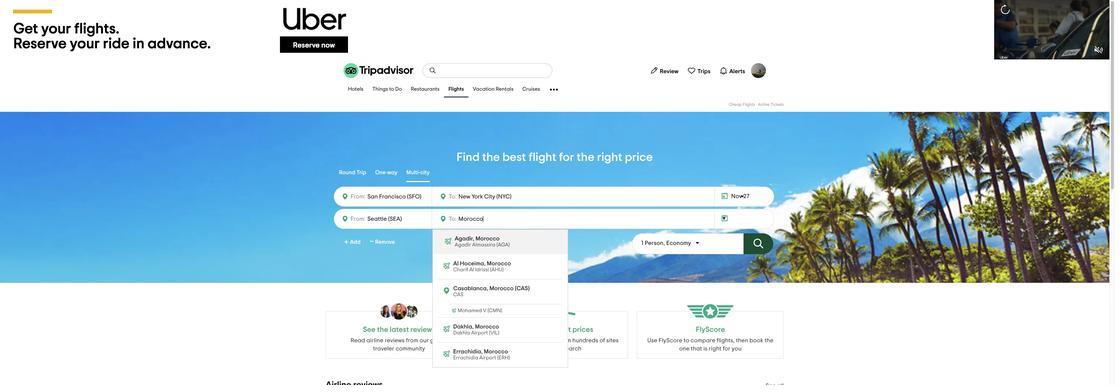 Task type: vqa. For each thing, say whether or not it's contained in the screenshot.
morocco within Errachidia, Morocco Errachidia Airport (ERH)
yes



Task type: describe. For each thing, give the bounding box(es) containing it.
lowest
[[531, 326, 552, 334]]

flights link
[[444, 82, 468, 97]]

morocco for dakhla,
[[475, 324, 499, 330]]

our
[[420, 338, 429, 344]]

for
[[559, 151, 574, 163]]

mohamed
[[458, 308, 482, 313]]

agadir, morocco agadir almassira (aga)
[[455, 236, 510, 248]]

see the latest reviews
[[363, 326, 435, 334]]

cas
[[453, 292, 464, 298]]

vacation rentals
[[473, 87, 514, 92]]

compare
[[691, 338, 715, 344]]

from inside "read airline reviews from our global traveler community"
[[406, 338, 418, 344]]

1 horizontal spatial -
[[756, 103, 757, 107]]

from: for 1st from where? 'text box' from the top of the page
[[351, 194, 366, 200]]

round
[[339, 170, 355, 175]]

morocco for errachidia,
[[484, 349, 508, 355]]

the for find the best flight for the right price
[[482, 151, 500, 163]]

1 vertical spatial -
[[370, 236, 373, 248]]

hoceima,
[[460, 261, 486, 267]]

hotels link
[[344, 82, 368, 97]]

for you
[[723, 346, 742, 352]]

round trip link
[[339, 164, 366, 182]]

just
[[540, 346, 550, 352]]

the inside the "use flyscore to compare flights, then book the one that is right for you"
[[765, 338, 774, 344]]

mohamed v (cmn)
[[458, 308, 502, 313]]

(cas)
[[515, 286, 530, 292]]

rentals
[[496, 87, 514, 92]]

flight prices
[[554, 326, 593, 334]]

the lowest flight prices
[[516, 326, 593, 334]]

morocco for casablanca,
[[490, 286, 514, 292]]

airport for errachidia,
[[479, 356, 496, 361]]

with
[[528, 346, 539, 352]]

multi-city
[[406, 170, 430, 175]]

to: for second from where? 'text box'
[[449, 216, 457, 222]]

1 horizontal spatial flights
[[743, 103, 755, 107]]

1 from where? text field from the top
[[366, 192, 427, 202]]

airline
[[366, 338, 383, 344]]

errachidia, morocco errachidia airport (erh)
[[453, 349, 510, 361]]

al hoceima, morocco charif al idrissi (ahu)
[[453, 261, 511, 273]]

remove
[[375, 239, 395, 245]]

airport for dakhla,
[[471, 331, 488, 336]]

errachidia
[[453, 356, 478, 361]]

(vil)
[[489, 331, 499, 336]]

latest
[[390, 326, 409, 334]]

flight for for
[[529, 151, 557, 163]]

1 person , economy
[[642, 240, 691, 246]]

traveler community
[[373, 346, 425, 352]]

0 vertical spatial reviews
[[411, 326, 435, 334]]

multi-
[[406, 170, 420, 175]]

+
[[344, 238, 349, 247]]

advertisement region
[[0, 0, 1110, 60]]

do
[[395, 87, 402, 92]]

dakhla, morocco dakhla airport (vil)
[[453, 324, 499, 336]]

morocco for agadir,
[[476, 236, 500, 242]]

restaurants
[[411, 87, 440, 92]]

flights inside flights link
[[449, 87, 464, 92]]

charif
[[453, 267, 468, 273]]

(aga)
[[497, 242, 510, 248]]

v
[[483, 308, 486, 313]]

casablanca, morocco (cas) cas
[[453, 286, 530, 298]]

agadir,
[[455, 236, 474, 242]]

alerts link
[[717, 63, 748, 78]]

from: for second from where? 'text box'
[[351, 216, 366, 222]]

then
[[736, 338, 748, 344]]

morocco inside al hoceima, morocco charif al idrissi (ahu)
[[487, 261, 511, 267]]

flight for deals
[[527, 338, 541, 344]]

book
[[750, 338, 763, 344]]

one
[[679, 346, 690, 352]]

sites
[[606, 338, 619, 344]]

vacation
[[473, 87, 495, 92]]

one-way
[[375, 170, 398, 175]]

alerts
[[730, 68, 745, 74]]

flights,
[[717, 338, 735, 344]]

best for for
[[503, 151, 526, 163]]

trip
[[357, 170, 366, 175]]

round trip
[[339, 170, 366, 175]]

find the best flight deals from hundreds of sites with just one search
[[491, 338, 619, 352]]

to where? text field for 1st from where? 'text box' from the top of the page
[[457, 192, 525, 202]]

review
[[660, 68, 679, 74]]

city
[[420, 170, 430, 175]]

almassira
[[472, 242, 495, 248]]

- remove
[[370, 236, 395, 248]]

0 vertical spatial al
[[453, 261, 459, 267]]

cheap
[[729, 103, 742, 107]]

economy
[[666, 240, 691, 246]]

trips
[[698, 68, 711, 74]]

find for find the best flight for the right price
[[457, 151, 480, 163]]

right inside the "use flyscore to compare flights, then book the one that is right for you"
[[709, 346, 722, 352]]

hotels
[[348, 87, 363, 92]]

cheap flights - airline tickets
[[729, 103, 784, 107]]

tripadvisor image
[[344, 63, 414, 78]]



Task type: locate. For each thing, give the bounding box(es) containing it.
flights left vacation
[[449, 87, 464, 92]]

1 horizontal spatial to
[[684, 338, 689, 344]]

To where? text field
[[457, 192, 525, 202], [457, 214, 525, 224]]

None search field
[[423, 64, 552, 77]]

0 horizontal spatial flights
[[449, 87, 464, 92]]

airport left (vil)
[[471, 331, 488, 336]]

global
[[430, 338, 448, 344]]

read airline reviews from our global traveler community
[[351, 338, 448, 352]]

morocco inside "casablanca, morocco (cas) cas"
[[490, 286, 514, 292]]

read
[[351, 338, 365, 344]]

airport inside errachidia, morocco errachidia airport (erh)
[[479, 356, 496, 361]]

2 to where? text field from the top
[[457, 214, 525, 224]]

(cmn)
[[488, 308, 502, 313]]

hundreds
[[573, 338, 598, 344]]

2 from where? text field from the top
[[366, 214, 427, 224]]

al down hoceima,
[[469, 267, 474, 273]]

1 to where? text field from the top
[[457, 192, 525, 202]]

to where? text field for second from where? 'text box'
[[457, 214, 525, 224]]

best for deals
[[514, 338, 526, 344]]

0 vertical spatial flights
[[449, 87, 464, 92]]

1 from from the left
[[406, 338, 418, 344]]

flyscore inside the "use flyscore to compare flights, then book the one that is right for you"
[[659, 338, 682, 344]]

right
[[597, 151, 622, 163], [709, 346, 722, 352]]

1 vertical spatial find
[[491, 338, 503, 344]]

0 vertical spatial from where? text field
[[366, 192, 427, 202]]

0 horizontal spatial flyscore
[[659, 338, 682, 344]]

things to do
[[372, 87, 402, 92]]

the for see the latest reviews
[[377, 326, 388, 334]]

morocco up (erh) at left bottom
[[484, 349, 508, 355]]

from where? text field down way
[[366, 192, 427, 202]]

0 horizontal spatial find
[[457, 151, 480, 163]]

-
[[756, 103, 757, 107], [370, 236, 373, 248]]

see
[[363, 326, 376, 334]]

1 to: from the top
[[449, 194, 457, 200]]

0 horizontal spatial to
[[389, 87, 394, 92]]

the
[[482, 151, 500, 163], [577, 151, 595, 163], [377, 326, 388, 334], [504, 338, 513, 344], [765, 338, 774, 344]]

0 vertical spatial flyscore
[[696, 326, 725, 334]]

best inside find the best flight deals from hundreds of sites with just one search
[[514, 338, 526, 344]]

way
[[387, 170, 398, 175]]

0 horizontal spatial -
[[370, 236, 373, 248]]

flight left for
[[529, 151, 557, 163]]

1 horizontal spatial flyscore
[[696, 326, 725, 334]]

morocco down (ahu)
[[490, 286, 514, 292]]

that
[[691, 346, 702, 352]]

casablanca,
[[453, 286, 488, 292]]

is
[[703, 346, 708, 352]]

right left price
[[597, 151, 622, 163]]

agadir
[[455, 242, 471, 248]]

flights right cheap
[[743, 103, 755, 107]]

right right is
[[709, 346, 722, 352]]

things
[[372, 87, 388, 92]]

multi-city link
[[406, 164, 430, 182]]

1 vertical spatial from where? text field
[[366, 214, 427, 224]]

airport left (erh) at left bottom
[[479, 356, 496, 361]]

flight
[[529, 151, 557, 163], [527, 338, 541, 344]]

from up one search
[[559, 338, 571, 344]]

find the best flight for the right price
[[457, 151, 653, 163]]

best
[[503, 151, 526, 163], [514, 338, 526, 344]]

from where? text field up remove in the left of the page
[[366, 214, 427, 224]]

review link
[[647, 63, 682, 78]]

1 from: from the top
[[351, 194, 366, 200]]

al up charif
[[453, 261, 459, 267]]

one-way link
[[375, 164, 398, 182]]

,
[[664, 240, 665, 246]]

to: for 1st from where? 'text box' from the top of the page
[[449, 194, 457, 200]]

morocco up (ahu)
[[487, 261, 511, 267]]

morocco up (vil)
[[475, 324, 499, 330]]

airport
[[471, 331, 488, 336], [479, 356, 496, 361]]

cruises
[[523, 87, 540, 92]]

2 to: from the top
[[449, 216, 457, 222]]

reviews up traveler community
[[385, 338, 405, 344]]

dakhla,
[[453, 324, 474, 330]]

reviews inside "read airline reviews from our global traveler community"
[[385, 338, 405, 344]]

nov
[[731, 193, 742, 199]]

- left remove in the left of the page
[[370, 236, 373, 248]]

find
[[457, 151, 480, 163], [491, 338, 503, 344]]

flyscore up compare
[[696, 326, 725, 334]]

add
[[350, 239, 361, 245]]

0 vertical spatial to where? text field
[[457, 192, 525, 202]]

one search
[[551, 346, 582, 352]]

from:
[[351, 194, 366, 200], [351, 216, 366, 222]]

cruises link
[[518, 82, 545, 97]]

0 vertical spatial airport
[[471, 331, 488, 336]]

1 horizontal spatial reviews
[[411, 326, 435, 334]]

trips link
[[685, 63, 714, 78]]

of
[[600, 338, 605, 344]]

0 vertical spatial flight
[[529, 151, 557, 163]]

1 vertical spatial reviews
[[385, 338, 405, 344]]

From where? text field
[[366, 192, 427, 202], [366, 214, 427, 224]]

idrissi
[[475, 267, 489, 273]]

to left do
[[389, 87, 394, 92]]

to up one
[[684, 338, 689, 344]]

find inside find the best flight deals from hundreds of sites with just one search
[[491, 338, 503, 344]]

1 vertical spatial right
[[709, 346, 722, 352]]

0 vertical spatial find
[[457, 151, 480, 163]]

27
[[743, 193, 749, 199]]

to inside the "use flyscore to compare flights, then book the one that is right for you"
[[684, 338, 689, 344]]

the inside find the best flight deals from hundreds of sites with just one search
[[504, 338, 513, 344]]

1 vertical spatial to
[[684, 338, 689, 344]]

reviews
[[411, 326, 435, 334], [385, 338, 405, 344]]

0 vertical spatial best
[[503, 151, 526, 163]]

0 vertical spatial from:
[[351, 194, 366, 200]]

0 horizontal spatial reviews
[[385, 338, 405, 344]]

1 vertical spatial from:
[[351, 216, 366, 222]]

0 horizontal spatial right
[[597, 151, 622, 163]]

1 vertical spatial best
[[514, 338, 526, 344]]

use
[[647, 338, 658, 344]]

to
[[389, 87, 394, 92], [684, 338, 689, 344]]

0 vertical spatial to
[[389, 87, 394, 92]]

things to do link
[[368, 82, 406, 97]]

1 vertical spatial flights
[[743, 103, 755, 107]]

2 from from the left
[[559, 338, 571, 344]]

1 vertical spatial flight
[[527, 338, 541, 344]]

from: down round trip link
[[351, 194, 366, 200]]

0 vertical spatial to:
[[449, 194, 457, 200]]

1 horizontal spatial find
[[491, 338, 503, 344]]

price
[[625, 151, 653, 163]]

1 vertical spatial al
[[469, 267, 474, 273]]

deals
[[543, 338, 558, 344]]

restaurants link
[[406, 82, 444, 97]]

to inside things to do link
[[389, 87, 394, 92]]

+ add
[[344, 238, 361, 247]]

one-
[[375, 170, 387, 175]]

the
[[516, 326, 529, 334]]

0 horizontal spatial al
[[453, 261, 459, 267]]

from left our
[[406, 338, 418, 344]]

morocco up almassira
[[476, 236, 500, 242]]

flyscore up one
[[659, 338, 682, 344]]

reviews up our
[[411, 326, 435, 334]]

- left airline
[[756, 103, 757, 107]]

errachidia,
[[453, 349, 483, 355]]

morocco inside agadir, morocco agadir almassira (aga)
[[476, 236, 500, 242]]

1 vertical spatial flyscore
[[659, 338, 682, 344]]

1 vertical spatial airport
[[479, 356, 496, 361]]

profile picture image
[[751, 63, 766, 78]]

al
[[453, 261, 459, 267], [469, 267, 474, 273]]

airport inside dakhla, morocco dakhla airport (vil)
[[471, 331, 488, 336]]

from inside find the best flight deals from hundreds of sites with just one search
[[559, 338, 571, 344]]

1 horizontal spatial from
[[559, 338, 571, 344]]

the for find the best flight deals from hundreds of sites with just one search
[[504, 338, 513, 344]]

from: up add
[[351, 216, 366, 222]]

morocco inside dakhla, morocco dakhla airport (vil)
[[475, 324, 499, 330]]

airline
[[758, 103, 770, 107]]

0 vertical spatial right
[[597, 151, 622, 163]]

0 horizontal spatial from
[[406, 338, 418, 344]]

morocco inside errachidia, morocco errachidia airport (erh)
[[484, 349, 508, 355]]

to:
[[449, 194, 457, 200], [449, 216, 457, 222]]

person
[[645, 240, 664, 246]]

flyscore
[[696, 326, 725, 334], [659, 338, 682, 344]]

1 horizontal spatial right
[[709, 346, 722, 352]]

nov 27
[[731, 193, 749, 199]]

(erh)
[[497, 356, 510, 361]]

1 vertical spatial to:
[[449, 216, 457, 222]]

flight up with
[[527, 338, 541, 344]]

find for find the best flight deals from hundreds of sites with just one search
[[491, 338, 503, 344]]

flight inside find the best flight deals from hundreds of sites with just one search
[[527, 338, 541, 344]]

morocco
[[476, 236, 500, 242], [487, 261, 511, 267], [490, 286, 514, 292], [475, 324, 499, 330], [484, 349, 508, 355]]

search image
[[429, 67, 437, 74]]

1 vertical spatial to where? text field
[[457, 214, 525, 224]]

1 horizontal spatial al
[[469, 267, 474, 273]]

0 vertical spatial -
[[756, 103, 757, 107]]

use flyscore to compare flights, then book the one that is right for you
[[647, 338, 774, 352]]

2 from: from the top
[[351, 216, 366, 222]]

from
[[406, 338, 418, 344], [559, 338, 571, 344]]

1
[[642, 240, 644, 246]]



